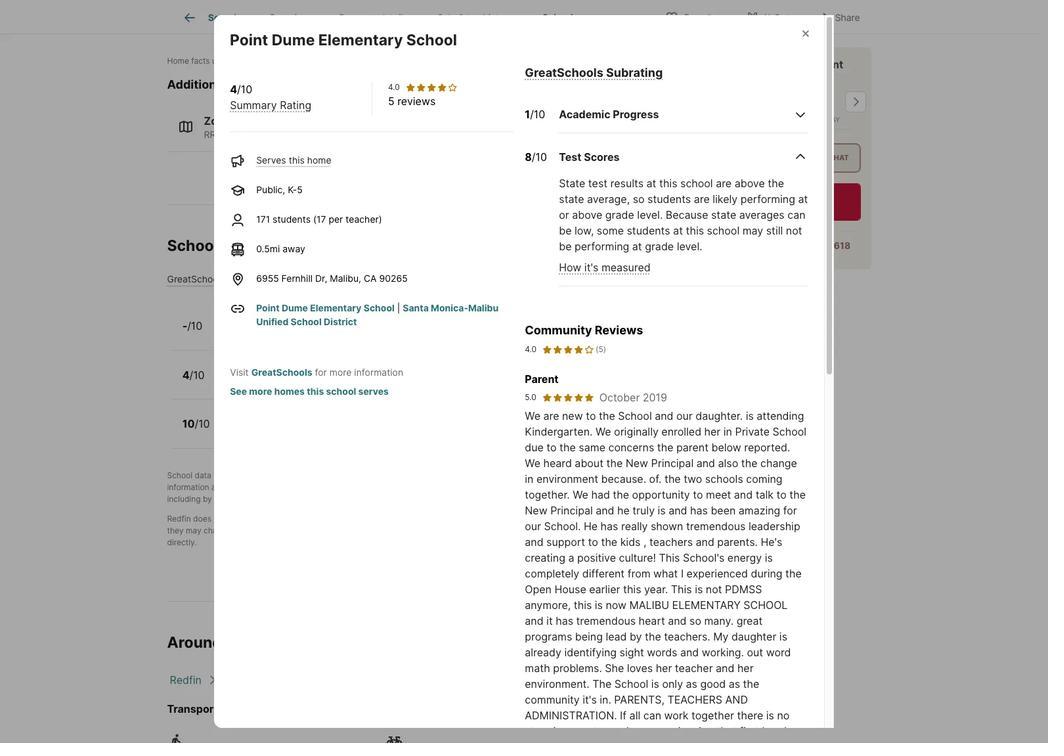Task type: vqa. For each thing, say whether or not it's contained in the screenshot.
Malibu
yes



Task type: describe. For each thing, give the bounding box(es) containing it.
house
[[555, 583, 587, 596]]

0 horizontal spatial her
[[656, 661, 672, 675]]

to inside first step, and conduct their own investigation to determine their desired schools or school districts, including by contacting and visiting the schools themselves.
[[446, 482, 454, 492]]

(424)
[[779, 240, 805, 251]]

1 horizontal spatial schools
[[545, 482, 574, 492]]

change inside we are new to the school and our daughter. is attending kindergarten. we originally enrolled her in private school due to the same concerns the parent below reported. we heard about the new principal and also the change in environment because. of. the two schools coming together. we had the opportunity to meet and talk to the new principal and he truly is and has been amazing for our school. he has really shown tremendous leadership and support to the kids , teachers and parents. he's creating a positive culture! this school's energy is completely different from what i experienced during the open house earlier this year. this is not pdmss anymore, this is now malibu elementary school and it has tremendous heart and so many. great programs being lead by the teachers. my daughter is already identifying sight words and working. out word math problems. she loves her teacher and her environment. the school is only as good as the community it's in. parents, teachers and administration. if all can work together there is no stopping greatness. i am experiencing that first hand and for rude children, i have not exp
[[761, 456, 798, 470]]

experienced
[[687, 567, 748, 580]]

school down test scores dropdown button
[[681, 177, 713, 190]]

have
[[640, 740, 664, 743]]

schools inside we are new to the school and our daughter. is attending kindergarten. we originally enrolled her in private school due to the same concerns the parent below reported. we heard about the new principal and also the change in environment because. of. the two schools coming together. we had the opportunity to meet and talk to the new principal and he truly is and has been amazing for our school. he has really shown tremendous leadership and support to the kids , teachers and parents. he's creating a positive culture! this school's energy is completely different from what i experienced during the open house earlier this year. this is not pdmss anymore, this is now malibu elementary school and it has tremendous heart and so many. great programs being lead by the teachers. my daughter is already identifying sight words and working. out word math problems. she loves her teacher and her environment. the school is only as good as the community it's in. parents, teachers and administration. if all can work together there is no stopping greatness. i am experiencing that first hand and for rude children, i have not exp
[[705, 472, 744, 485]]

this inside malibu middle public, n/a • serves this home • 1.4mi
[[310, 328, 326, 339]]

does
[[193, 514, 212, 524]]

fernhill
[[282, 272, 313, 284]]

tour for tour with a redfin premier agent
[[676, 58, 700, 71]]

districts,
[[612, 482, 644, 492]]

this inside point dume elementary school public, k-5 • serves this home • 0.5mi
[[308, 377, 324, 388]]

the up the and
[[743, 677, 760, 690]]

1 vertical spatial this
[[671, 583, 692, 596]]

1 horizontal spatial above
[[735, 177, 765, 190]]

and left it
[[525, 614, 544, 627]]

we down 5.0
[[525, 409, 541, 422]]

elementary for point dume elementary school public, k-5 • serves this home • 0.5mi
[[281, 363, 340, 376]]

2 their from the left
[[496, 482, 513, 492]]

not down experienced
[[706, 583, 722, 596]]

dume for point dume elementary school |
[[282, 302, 308, 313]]

/10 for 4 /10 summary rating
[[237, 83, 252, 96]]

school up 1.4mi
[[364, 302, 395, 313]]

at down because
[[674, 224, 683, 237]]

2:00
[[798, 205, 815, 215]]

two
[[684, 472, 703, 485]]

1 vertical spatial for
[[784, 504, 797, 517]]

and up school's
[[696, 535, 715, 548]]

overview
[[269, 12, 310, 23]]

are inside we are new to the school and our daughter. is attending kindergarten. we originally enrolled her in private school due to the same concerns the parent below reported. we heard about the new principal and also the change in environment because. of. the two schools coming together. we had the opportunity to meet and talk to the new principal and he truly is and has been amazing for our school. he has really shown tremendous leadership and support to the kids , teachers and parents. he's creating a positive culture! this school's energy is completely different from what i experienced during the open house earlier this year. this is not pdmss anymore, this is now malibu elementary school and it has tremendous heart and so many. great programs being lead by the teachers. my daughter is already identifying sight words and working. out word math problems. she loves her teacher and her environment. the school is only as good as the community it's in. parents, teachers and administration. if all can work together there is no stopping greatness. i am experiencing that first hand and for rude children, i have not exp
[[544, 409, 559, 422]]

via
[[789, 153, 802, 163]]

not inside state test results at this school are above the state average, so students are likely performing at or above grade level.  because state averages can be low, some students at this school may still not be performing at grade level.
[[786, 224, 803, 237]]

0 horizontal spatial principal
[[551, 504, 593, 517]]

greatschools up step,
[[268, 470, 318, 480]]

we down due
[[525, 456, 541, 470]]

point dume elementary school element
[[230, 15, 473, 50]]

information inside point dume elementary school dialog
[[354, 366, 404, 378]]

school up parents,
[[615, 677, 649, 690]]

all
[[630, 709, 641, 722]]

community
[[525, 323, 592, 337]]

by right updated
[[245, 56, 254, 65]]

community reviews
[[525, 323, 643, 337]]

home inside malibu middle public, n/a • serves this home • 1.4mi
[[328, 328, 353, 339]]

point for point dume elementary school public, k-5 • serves this home • 0.5mi
[[219, 363, 246, 376]]

guarantee
[[271, 514, 309, 524]]

this down single-
[[289, 154, 305, 165]]

-
[[182, 319, 187, 333]]

around this home
[[167, 633, 299, 652]]

tour via video chat
[[767, 153, 849, 163]]

0 vertical spatial rating 4.0 out of 5 element
[[405, 82, 458, 92]]

is down opportunity
[[658, 504, 666, 517]]

the right also
[[742, 456, 758, 470]]

about
[[575, 456, 604, 470]]

attending
[[757, 409, 804, 422]]

- /10
[[182, 319, 203, 333]]

school down attending
[[773, 425, 807, 438]]

the right 'during'
[[786, 567, 802, 580]]

2 horizontal spatial 5
[[388, 94, 395, 108]]

this down from
[[623, 583, 642, 596]]

0 horizontal spatial more
[[249, 385, 272, 397]]

the up he on the right
[[613, 488, 630, 501]]

problems.
[[553, 661, 602, 675]]

this right around
[[225, 633, 254, 652]]

and down 2019
[[655, 409, 674, 422]]

0 vertical spatial our
[[677, 409, 693, 422]]

home
[[167, 56, 189, 65]]

ca
[[364, 272, 377, 284]]

the right of.
[[665, 472, 681, 485]]

school
[[744, 598, 788, 611]]

0 horizontal spatial has
[[556, 614, 574, 627]]

n/a
[[251, 328, 267, 339]]

0 horizontal spatial or
[[261, 514, 268, 524]]

test
[[589, 177, 608, 190]]

be left the 'low,'
[[559, 224, 572, 237]]

provided
[[222, 470, 255, 480]]

same
[[579, 441, 606, 454]]

see
[[230, 385, 247, 397]]

tour via video chat list box
[[676, 143, 861, 173]]

she
[[605, 661, 624, 675]]

and up "redfin does not endorse or guarantee this information."
[[256, 494, 270, 504]]

0.5mi away
[[256, 243, 305, 254]]

loves
[[627, 661, 653, 675]]

as inside school service boundaries are intended to be used as a reference only; they may change and are not
[[565, 514, 573, 524]]

a up the conduct
[[323, 470, 327, 480]]

the up positive
[[601, 535, 618, 548]]

1 for 1
[[395, 11, 400, 24]]

1 horizontal spatial her
[[705, 425, 721, 438]]

homes
[[274, 385, 305, 397]]

sale & tax history tab
[[423, 2, 528, 34]]

this down visit greatschools for more information
[[307, 385, 324, 397]]

and inside school service boundaries are intended to be used as a reference only; they may change and are not
[[233, 526, 247, 535]]

reviews
[[398, 94, 436, 108]]

0 vertical spatial in
[[724, 425, 733, 438]]

overview tab
[[254, 2, 325, 34]]

chat
[[829, 153, 849, 163]]

heart
[[639, 614, 665, 627]]

1 their from the left
[[360, 482, 377, 492]]

at left the pm
[[799, 193, 808, 206]]

this down house
[[574, 598, 592, 611]]

themselves.
[[346, 494, 391, 504]]

dume for point dume elementary school
[[272, 31, 315, 49]]

0 horizontal spatial performing
[[575, 240, 630, 253]]

0 vertical spatial tremendous
[[687, 519, 746, 533]]

1 horizontal spatial state
[[712, 208, 737, 221]]

as down teacher
[[686, 677, 698, 690]]

and up desired
[[520, 470, 534, 480]]

students right some
[[627, 224, 671, 237]]

stories
[[167, 11, 202, 24]]

directly.
[[167, 537, 197, 547]]

school down visit greatschools for more information
[[326, 385, 356, 397]]

teachers
[[650, 535, 693, 548]]

4 for 4 /10 summary rating
[[230, 83, 237, 96]]

been
[[711, 504, 736, 517]]

0 horizontal spatial i
[[627, 724, 629, 738]]

a inside school service boundaries are intended to be used as a reference only; they may change and are not
[[576, 514, 580, 524]]

enrolled
[[662, 425, 702, 438]]

to up heard
[[547, 441, 557, 454]]

is right data
[[214, 470, 220, 480]]

1 vertical spatial level.
[[677, 240, 703, 253]]

1 family, from the left
[[307, 129, 337, 140]]

home inside point dume elementary school public, k-5 • serves this home • 0.5mi
[[327, 377, 351, 388]]

/10 for 8 /10
[[532, 151, 547, 164]]

children,
[[589, 740, 632, 743]]

used
[[544, 514, 563, 524]]

1 horizontal spatial performing
[[741, 193, 796, 206]]

this up ask
[[686, 224, 704, 237]]

redfin up transportation
[[170, 673, 202, 686]]

the down heart
[[645, 630, 661, 643]]

may inside school service boundaries are intended to be used as a reference only; they may change and are not
[[186, 526, 201, 535]]

1 vertical spatial 5
[[297, 184, 303, 195]]

this up guaranteed
[[311, 514, 324, 524]]

likely
[[713, 193, 738, 206]]

x-
[[765, 11, 774, 23]]

opportunity
[[632, 488, 690, 501]]

1 horizontal spatial principal
[[652, 456, 694, 470]]

so inside we are new to the school and our daughter. is attending kindergarten. we originally enrolled her in private school due to the same concerns the parent below reported. we heard about the new principal and also the change in environment because. of. the two schools coming together. we had the opportunity to meet and talk to the new principal and he truly is and has been amazing for our school. he has really shown tremendous leadership and support to the kids , teachers and parents. he's creating a positive culture! this school's energy is completely different from what i experienced during the open house earlier this year. this is not pdmss anymore, this is now malibu elementary school and it has tremendous heart and so many. great programs being lead by the teachers. my daughter is already identifying sight words and working. out word math problems. she loves her teacher and her environment. the school is only as good as the community it's in. parents, teachers and administration. if all can work together there is no stopping greatness. i am experiencing that first hand and for rude children, i have not exp
[[690, 614, 702, 627]]

k- inside point dume elementary school public, k-5 • serves this home • 0.5mi
[[251, 377, 260, 388]]

had
[[592, 488, 610, 501]]

october
[[600, 391, 640, 404]]

redfin does not endorse or guarantee this information.
[[167, 514, 371, 524]]

search
[[208, 12, 240, 23]]

and down teachers. on the bottom of the page
[[681, 646, 699, 659]]

this down test scores dropdown button
[[660, 177, 678, 190]]

| inside zoning rr1 | permitted: single-family, two-family, adu, commercial
[[223, 129, 226, 140]]

students left (17
[[273, 213, 311, 224]]

/10 for 1 /10
[[530, 108, 546, 121]]

point dume elementary school |
[[256, 302, 403, 313]]

, inside , a nonprofit organization. redfin recommends buyers and renters use greatschools information and ratings as a
[[318, 470, 320, 480]]

by right the provided
[[257, 470, 266, 480]]

how it's measured
[[559, 261, 651, 274]]

results
[[611, 177, 644, 190]]

a right ratings
[[266, 482, 271, 492]]

0.5mi inside point dume elementary school dialog
[[256, 243, 280, 254]]

is up word
[[780, 630, 788, 643]]

we up same on the bottom
[[596, 425, 611, 438]]

can inside state test results at this school are above the state average, so students are likely performing at or above grade level.  because state averages can be low, some students at this school may still not be performing at grade level.
[[788, 208, 806, 221]]

investigation
[[397, 482, 444, 492]]

greatschools up homes
[[251, 366, 312, 378]]

1 for 1 /10
[[525, 108, 530, 121]]

not inside school service boundaries are intended to be used as a reference only; they may change and are not
[[264, 526, 276, 535]]

together
[[692, 709, 735, 722]]

intended
[[488, 514, 521, 524]]

to right new
[[586, 409, 596, 422]]

point for point dume elementary school
[[230, 31, 268, 49]]

0.5mi inside point dume elementary school public, k-5 • serves this home • 0.5mi
[[362, 377, 385, 388]]

1 horizontal spatial for
[[547, 740, 560, 743]]

many.
[[705, 614, 734, 627]]

school down reference
[[566, 526, 590, 535]]

unified
[[256, 316, 289, 327]]

desired
[[515, 482, 543, 492]]

still
[[767, 224, 783, 237]]

to inside school service boundaries are intended to be used as a reference only; they may change and are not
[[523, 514, 531, 524]]

away
[[283, 243, 305, 254]]

teacher)
[[346, 213, 382, 224]]

and down had
[[596, 504, 615, 517]]

public, inside point dume elementary school public, k-5 • serves this home • 0.5mi
[[219, 377, 248, 388]]

elementary for point dume elementary school
[[318, 31, 403, 49]]

only
[[663, 677, 683, 690]]

serves inside point dume elementary school public, k-5 • serves this home • 0.5mi
[[276, 377, 306, 388]]

1 vertical spatial 4.0
[[525, 344, 537, 354]]

visiting
[[272, 494, 299, 504]]

/10 for - /10
[[187, 319, 203, 333]]

culture!
[[619, 551, 656, 564]]

permitted:
[[228, 129, 273, 140]]

greatschools summary rating
[[167, 274, 299, 285]]

k- inside point dume elementary school dialog
[[288, 184, 297, 195]]

5618
[[828, 240, 851, 251]]

as up the and
[[729, 677, 741, 690]]

next image
[[845, 91, 866, 112]]

| inside point dume elementary school dialog
[[397, 302, 400, 313]]

5.0
[[525, 392, 537, 402]]

guaranteed to be accurate. to verify school enrollment eligibility, contact the school district directly.
[[167, 526, 618, 547]]

to down the he
[[588, 535, 598, 548]]

the down kindergarten.
[[560, 441, 576, 454]]

redfin up they
[[167, 514, 191, 524]]

summary inside 4 /10 summary rating
[[230, 98, 277, 111]]

at right results
[[647, 177, 657, 190]]

shown
[[651, 519, 684, 533]]

as inside , a nonprofit organization. redfin recommends buyers and renters use greatschools information and ratings as a
[[256, 482, 264, 492]]

by inside we are new to the school and our daughter. is attending kindergarten. we originally enrolled her in private school due to the same concerns the parent below reported. we heard about the new principal and also the change in environment because. of. the two schools coming together. we had the opportunity to meet and talk to the new principal and he truly is and has been amazing for our school. he has really shown tremendous leadership and support to the kids , teachers and parents. he's creating a positive culture! this school's energy is completely different from what i experienced during the open house earlier this year. this is not pdmss anymore, this is now malibu elementary school and it has tremendous heart and so many. great programs being lead by the teachers. my daughter is already identifying sight words and working. out word math problems. she loves her teacher and her environment. the school is only as good as the community it's in. parents, teachers and administration. if all can work together there is no stopping greatness. i am experiencing that first hand and for rude children, i have not exp
[[630, 630, 642, 643]]

redfin right with
[[736, 58, 769, 71]]

2 horizontal spatial i
[[681, 567, 684, 580]]

tour for tour via video chat
[[767, 153, 787, 163]]

(424) 297-5618 link
[[779, 240, 851, 251]]

and down stopping
[[525, 740, 544, 743]]

today
[[765, 205, 787, 215]]

school down the apn
[[407, 31, 457, 49]]

identifying
[[565, 646, 617, 659]]

greatschools subrating
[[525, 65, 663, 79]]

and down working.
[[716, 661, 735, 675]]

malibu inside malibu middle public, n/a • serves this home • 1.4mi
[[219, 314, 254, 327]]

change inside school service boundaries are intended to be used as a reference only; they may change and are not
[[204, 526, 231, 535]]

contact
[[521, 526, 549, 535]]

saturday
[[805, 116, 841, 124]]

and up creating
[[525, 535, 544, 548]]

public, inside malibu middle public, n/a • serves this home • 1.4mi
[[219, 328, 248, 339]]

the down enrolled
[[658, 441, 674, 454]]

we left had
[[573, 488, 589, 501]]

0 vertical spatial this
[[659, 551, 680, 564]]

1 horizontal spatial rating 4.0 out of 5 element
[[542, 343, 595, 355]]

not down the experiencing
[[667, 740, 683, 743]]

parent
[[525, 372, 559, 385]]

0 horizontal spatial grade
[[606, 208, 635, 221]]

heard
[[544, 456, 572, 470]]

are up because
[[694, 193, 710, 206]]

the right talk
[[790, 488, 806, 501]]

point for point dume elementary school |
[[256, 302, 280, 313]]

and right step,
[[311, 482, 325, 492]]

during
[[751, 567, 783, 580]]

due
[[525, 441, 544, 454]]

first step, and conduct their own investigation to determine their desired schools or school districts, including by contacting and visiting the schools themselves.
[[167, 482, 644, 504]]

to right talk
[[777, 488, 787, 501]]

is up elementary
[[695, 583, 703, 596]]

information inside , a nonprofit organization. redfin recommends buyers and renters use greatschools information and ratings as a
[[167, 482, 209, 492]]

the down october
[[599, 409, 615, 422]]

1 horizontal spatial new
[[626, 456, 649, 470]]

serves this home
[[256, 154, 332, 165]]

use
[[565, 470, 578, 480]]

8
[[525, 151, 532, 164]]

is left no on the right of page
[[767, 709, 775, 722]]

not right does
[[214, 514, 226, 524]]

0 horizontal spatial for
[[315, 366, 327, 378]]

hand
[[762, 724, 787, 738]]



Task type: locate. For each thing, give the bounding box(es) containing it.
0 vertical spatial new
[[626, 456, 649, 470]]

1 horizontal spatial their
[[496, 482, 513, 492]]

malibu
[[468, 302, 499, 313], [219, 314, 254, 327]]

has right the he
[[601, 519, 619, 533]]

so inside state test results at this school are above the state average, so students are likely performing at or above grade level.  because state averages can be low, some students at this school may still not be performing at grade level.
[[633, 193, 645, 206]]

single-
[[276, 129, 307, 140]]

the inside state test results at this school are above the state average, so students are likely performing at or above grade level.  because state averages can be low, some students at this school may still not be performing at grade level.
[[768, 177, 785, 190]]

the inside first step, and conduct their own investigation to determine their desired schools or school districts, including by contacting and visiting the schools themselves.
[[301, 494, 313, 504]]

2 vertical spatial public,
[[219, 377, 248, 388]]

elementary up 'see more homes this school serves'
[[281, 363, 340, 376]]

schools down renters
[[545, 482, 574, 492]]

it's inside we are new to the school and our daughter. is attending kindergarten. we originally enrolled her in private school due to the same concerns the parent below reported. we heard about the new principal and also the change in environment because. of. the two schools coming together. we had the opportunity to meet and talk to the new principal and he truly is and has been amazing for our school. he has really shown tremendous leadership and support to the kids , teachers and parents. he's creating a positive culture! this school's energy is completely different from what i experienced during the open house earlier this year. this is not pdmss anymore, this is now malibu elementary school and it has tremendous heart and so many. great programs being lead by the teachers. my daughter is already identifying sight words and working. out word math problems. she loves her teacher and her environment. the school is only as good as the community it's in. parents, teachers and administration. if all can work together there is no stopping greatness. i am experiencing that first hand and for rude children, i have not exp
[[583, 693, 597, 706]]

averages
[[740, 208, 785, 221]]

option
[[676, 143, 757, 173]]

5 left reviews
[[388, 94, 395, 108]]

0 horizontal spatial 5
[[260, 377, 266, 388]]

elementary for point dume elementary school |
[[310, 302, 362, 313]]

2 vertical spatial i
[[635, 740, 637, 743]]

has left been at the right of page
[[691, 504, 708, 517]]

math
[[525, 661, 550, 675]]

1 horizontal spatial or
[[559, 208, 569, 221]]

reviews
[[595, 323, 643, 337]]

0 vertical spatial point
[[230, 31, 268, 49]]

be inside 'guaranteed to be accurate. to verify school enrollment eligibility, contact the school district directly.'
[[333, 526, 342, 535]]

0 horizontal spatial schools
[[167, 236, 227, 255]]

so
[[633, 193, 645, 206], [690, 614, 702, 627]]

our up enrolled
[[677, 409, 693, 422]]

parent
[[677, 441, 709, 454]]

question
[[716, 240, 756, 251]]

2 vertical spatial elementary
[[281, 363, 340, 376]]

at
[[647, 177, 657, 190], [799, 193, 808, 206], [789, 205, 796, 215], [674, 224, 683, 237], [633, 240, 642, 253]]

0 horizontal spatial |
[[223, 129, 226, 140]]

point dume elementary school dialog
[[214, 15, 834, 743]]

home
[[307, 154, 332, 165], [328, 328, 353, 339], [327, 377, 351, 388], [257, 633, 299, 652]]

home inside point dume elementary school dialog
[[307, 154, 332, 165]]

2 horizontal spatial has
[[691, 504, 708, 517]]

/10 for 4 /10
[[190, 368, 205, 382]]

we are new to the school and our daughter. is attending kindergarten. we originally enrolled her in private school due to the same concerns the parent below reported. we heard about the new principal and also the change in environment because. of. the two schools coming together. we had the opportunity to meet and talk to the new principal and he truly is and has been amazing for our school. he has really shown tremendous leadership and support to the kids , teachers and parents. he's creating a positive culture! this school's energy is completely different from what i experienced during the open house earlier this year. this is not pdmss anymore, this is now malibu elementary school and it has tremendous heart and so many. great programs being lead by the teachers. my daughter is already identifying sight words and working. out word math problems. she loves her teacher and her environment. the school is only as good as the community it's in. parents, teachers and administration. if all can work together there is no stopping greatness. i am experiencing that first hand and for rude children, i have not exp
[[525, 409, 808, 743]]

2 horizontal spatial schools
[[705, 472, 744, 485]]

by up the sight
[[630, 630, 642, 643]]

5 inside point dume elementary school public, k-5 • serves this home • 0.5mi
[[260, 377, 266, 388]]

0 horizontal spatial rating 4.0 out of 5 element
[[405, 82, 458, 92]]

enrollment
[[443, 526, 482, 535]]

good
[[701, 677, 726, 690]]

some
[[597, 224, 624, 237]]

or inside state test results at this school are above the state average, so students are likely performing at or above grade level.  because state averages can be low, some students at this school may still not be performing at grade level.
[[559, 208, 569, 221]]

/10 down 4 /10
[[195, 417, 210, 430]]

0 horizontal spatial may
[[186, 526, 201, 535]]

0 vertical spatial elementary
[[318, 31, 403, 49]]

1 vertical spatial so
[[690, 614, 702, 627]]

share button
[[806, 3, 872, 30]]

0 vertical spatial ,
[[318, 470, 320, 480]]

school inside first step, and conduct their own investigation to determine their desired schools or school districts, including by contacting and visiting the schools themselves.
[[586, 482, 610, 492]]

dume inside point dume elementary school public, k-5 • serves this home • 0.5mi
[[248, 363, 278, 376]]

or down state
[[559, 208, 569, 221]]

now
[[606, 598, 627, 611]]

1 vertical spatial summary
[[228, 274, 269, 285]]

is down earlier
[[595, 598, 603, 611]]

search link
[[182, 10, 240, 26]]

to inside 'guaranteed to be accurate. to verify school enrollment eligibility, contact the school district directly.'
[[323, 526, 330, 535]]

2 vertical spatial for
[[547, 740, 560, 743]]

4 inside 4 saturday
[[805, 88, 821, 117]]

renters
[[536, 470, 563, 480]]

0 horizontal spatial our
[[525, 519, 541, 533]]

rating inside 4 /10 summary rating
[[280, 98, 312, 111]]

i
[[681, 567, 684, 580], [627, 724, 629, 738], [635, 740, 637, 743]]

can down tour
[[788, 208, 806, 221]]

school up ask a question link
[[707, 224, 740, 237]]

test scores button
[[559, 139, 809, 176]]

dume up homes
[[248, 363, 278, 376]]

more up 'see more homes this school serves'
[[330, 366, 352, 378]]

tour left via
[[767, 153, 787, 163]]

family,
[[307, 129, 337, 140], [362, 129, 392, 140]]

public, inside point dume elementary school dialog
[[256, 184, 285, 195]]

1 vertical spatial state
[[712, 208, 737, 221]]

malibu,
[[330, 272, 361, 284]]

serves
[[358, 385, 389, 397]]

and left talk
[[734, 488, 753, 501]]

and up two
[[697, 456, 716, 470]]

district
[[593, 526, 618, 535]]

summary
[[230, 98, 277, 111], [228, 274, 269, 285]]

performing up the averages
[[741, 193, 796, 206]]

a right ask
[[709, 240, 714, 251]]

or down use
[[576, 482, 583, 492]]

0 vertical spatial dume
[[272, 31, 315, 49]]

academic progress button
[[559, 96, 809, 133]]

are up 'enrollment'
[[474, 514, 486, 524]]

is left only
[[652, 677, 660, 690]]

and up contacting on the bottom of page
[[212, 482, 226, 492]]

public, left n/a
[[219, 328, 248, 339]]

i right what
[[681, 567, 684, 580]]

as right ratings
[[256, 482, 264, 492]]

1 vertical spatial 1
[[525, 108, 530, 121]]

1 horizontal spatial schools
[[542, 12, 579, 23]]

are up kindergarten.
[[544, 409, 559, 422]]

schools down also
[[705, 472, 744, 485]]

tour inside tour via video chat list box
[[767, 153, 787, 163]]

rating 5.0 out of 5 element
[[542, 392, 594, 403]]

point
[[230, 31, 268, 49], [256, 302, 280, 313], [219, 363, 246, 376]]

0 vertical spatial schools
[[542, 12, 579, 23]]

1 horizontal spatial so
[[690, 614, 702, 627]]

0 horizontal spatial in
[[525, 472, 534, 485]]

0 horizontal spatial 0.5mi
[[256, 243, 280, 254]]

0.5mi down 1.4mi
[[362, 377, 385, 388]]

at inside schedule tour next available: today at 2:00 pm
[[789, 205, 796, 215]]

rating down 0.5mi away in the top of the page
[[272, 274, 299, 285]]

0 vertical spatial may
[[743, 224, 764, 237]]

297-
[[807, 240, 828, 251]]

0 horizontal spatial 1
[[395, 11, 400, 24]]

1 horizontal spatial may
[[743, 224, 764, 237]]

4.0 up parent
[[525, 344, 537, 354]]

1 horizontal spatial 4.0
[[525, 344, 537, 354]]

0 vertical spatial first
[[273, 482, 288, 492]]

principal
[[652, 456, 694, 470], [551, 504, 593, 517]]

students up because
[[648, 193, 691, 206]]

available:
[[728, 205, 762, 215]]

0 vertical spatial for
[[315, 366, 327, 378]]

grade left ask
[[645, 240, 674, 253]]

be down information.
[[333, 526, 342, 535]]

and up shown
[[669, 504, 688, 517]]

their
[[360, 482, 377, 492], [496, 482, 513, 492]]

be up contact
[[533, 514, 542, 524]]

k- right see
[[251, 377, 260, 388]]

tab list
[[167, 0, 604, 34]]

0 vertical spatial performing
[[741, 193, 796, 206]]

rr1
[[204, 129, 220, 140]]

0 horizontal spatial schools
[[315, 494, 344, 504]]

a down "support"
[[569, 551, 575, 564]]

1 vertical spatial tremendous
[[577, 614, 636, 627]]

santa
[[403, 302, 429, 313]]

the
[[593, 677, 612, 690]]

1 horizontal spatial first
[[740, 724, 760, 738]]

reference
[[582, 514, 618, 524]]

dume for point dume elementary school public, k-5 • serves this home • 0.5mi
[[248, 363, 278, 376]]

0.5mi left away
[[256, 243, 280, 254]]

dume up malibu middle public, n/a • serves this home • 1.4mi
[[282, 302, 308, 313]]

0 vertical spatial 5
[[388, 94, 395, 108]]

0 vertical spatial more
[[330, 366, 352, 378]]

1 horizontal spatial family,
[[362, 129, 392, 140]]

0 vertical spatial it's
[[585, 261, 599, 274]]

property details tab
[[325, 2, 423, 34]]

video
[[804, 153, 827, 163]]

so up teachers. on the bottom of the page
[[690, 614, 702, 627]]

earlier
[[590, 583, 621, 596]]

1 vertical spatial above
[[572, 208, 603, 221]]

work
[[665, 709, 689, 722]]

district
[[324, 316, 357, 327]]

the up because.
[[607, 456, 623, 470]]

new down concerns
[[626, 456, 649, 470]]

working.
[[702, 646, 744, 659]]

teachers.
[[664, 630, 711, 643]]

first inside first step, and conduct their own investigation to determine their desired schools or school districts, including by contacting and visiting the schools themselves.
[[273, 482, 288, 492]]

None button
[[742, 74, 795, 130], [684, 74, 737, 130], [800, 74, 853, 130], [742, 74, 795, 130], [684, 74, 737, 130], [800, 74, 853, 130]]

0 vertical spatial tour
[[676, 58, 700, 71]]

coming
[[747, 472, 783, 485]]

1 vertical spatial schools
[[167, 236, 227, 255]]

private
[[736, 425, 770, 438]]

redfin inside , a nonprofit organization. redfin recommends buyers and renters use greatschools information and ratings as a
[[416, 470, 440, 480]]

be up how
[[559, 240, 572, 253]]

point up see
[[219, 363, 246, 376]]

school left data
[[167, 470, 193, 480]]

1 vertical spatial dume
[[282, 302, 308, 313]]

redfin link
[[170, 673, 202, 686]]

schools tab
[[528, 2, 593, 34]]

contacting
[[214, 494, 254, 504]]

school up originally
[[618, 409, 652, 422]]

1 vertical spatial change
[[204, 526, 231, 535]]

1 vertical spatial ,
[[644, 535, 647, 548]]

school inside the "santa monica-malibu unified school district"
[[291, 316, 322, 327]]

may down the averages
[[743, 224, 764, 237]]

at up measured
[[633, 240, 642, 253]]

5 right see
[[260, 377, 266, 388]]

greatschools inside , a nonprofit organization. redfin recommends buyers and renters use greatschools information and ratings as a
[[580, 470, 630, 480]]

school inside school service boundaries are intended to be used as a reference only; they may change and are not
[[373, 514, 398, 524]]

by up does
[[203, 494, 212, 504]]

school
[[681, 177, 713, 190], [707, 224, 740, 237], [326, 385, 356, 397], [586, 482, 610, 492], [416, 526, 440, 535], [566, 526, 590, 535]]

this right homes
[[308, 377, 324, 388]]

information
[[354, 366, 404, 378], [167, 482, 209, 492]]

determine
[[456, 482, 494, 492]]

sight
[[620, 646, 644, 659]]

2 horizontal spatial or
[[576, 482, 583, 492]]

90265
[[379, 272, 408, 284]]

schools inside 'tab'
[[542, 12, 579, 23]]

1 horizontal spatial information
[[354, 366, 404, 378]]

a inside we are new to the school and our daughter. is attending kindergarten. we originally enrolled her in private school due to the same concerns the parent below reported. we heard about the new principal and also the change in environment because. of. the two schools coming together. we had the opportunity to meet and talk to the new principal and he truly is and has been amazing for our school. he has really shown tremendous leadership and support to the kids , teachers and parents. he's creating a positive culture! this school's energy is completely different from what i experienced during the open house earlier this year. this is not pdmss anymore, this is now malibu elementary school and it has tremendous heart and so many. great programs being lead by the teachers. my daughter is already identifying sight words and working. out word math problems. she loves her teacher and her environment. the school is only as good as the community it's in. parents, teachers and administration. if all can work together there is no stopping greatness. i am experiencing that first hand and for rude children, i have not exp
[[569, 551, 575, 564]]

daughter.
[[696, 409, 743, 422]]

school inside point dume elementary school public, k-5 • serves this home • 0.5mi
[[342, 363, 377, 376]]

0 vertical spatial or
[[559, 208, 569, 221]]

for up 'see more homes this school serves'
[[315, 366, 327, 378]]

schools left 4468006012
[[542, 12, 579, 23]]

my
[[714, 630, 729, 643]]

information.
[[327, 514, 371, 524]]

tab list containing search
[[167, 0, 604, 34]]

1 horizontal spatial our
[[677, 409, 693, 422]]

pdmss
[[725, 583, 762, 596]]

to down information.
[[323, 526, 330, 535]]

originally
[[614, 425, 659, 438]]

0 horizontal spatial new
[[525, 504, 548, 517]]

schedule tour next available: today at 2:00 pm
[[708, 191, 829, 215]]

to
[[381, 526, 391, 535]]

to down two
[[693, 488, 703, 501]]

daughter
[[732, 630, 777, 643]]

october 2019
[[600, 391, 668, 404]]

be inside school service boundaries are intended to be used as a reference only; they may change and are not
[[533, 514, 542, 524]]

2 family, from the left
[[362, 129, 392, 140]]

1 horizontal spatial level.
[[677, 240, 703, 253]]

greatschools summary rating link
[[167, 274, 299, 285]]

0 horizontal spatial 4
[[182, 368, 190, 382]]

1 vertical spatial has
[[601, 519, 619, 533]]

rating 4.0 out of 5 element
[[405, 82, 458, 92], [542, 343, 595, 355]]

0 vertical spatial principal
[[652, 456, 694, 470]]

additional resources
[[167, 77, 287, 91]]

2 horizontal spatial her
[[738, 661, 754, 675]]

the down used
[[552, 526, 564, 535]]

greatschools up - /10
[[167, 274, 226, 285]]

elementary inside point dume elementary school public, k-5 • serves this home • 0.5mi
[[281, 363, 340, 376]]

school down the "about"
[[586, 482, 610, 492]]

| right 'rr1'
[[223, 129, 226, 140]]

are down endorse
[[250, 526, 261, 535]]

this down teachers
[[659, 551, 680, 564]]

,
[[318, 470, 320, 480], [644, 535, 647, 548]]

0 horizontal spatial their
[[360, 482, 377, 492]]

can inside we are new to the school and our daughter. is attending kindergarten. we originally enrolled her in private school due to the same concerns the parent below reported. we heard about the new principal and also the change in environment because. of. the two schools coming together. we had the opportunity to meet and talk to the new principal and he truly is and has been amazing for our school. he has really shown tremendous leadership and support to the kids , teachers and parents. he's creating a positive culture! this school's energy is completely different from what i experienced during the open house earlier this year. this is not pdmss anymore, this is now malibu elementary school and it has tremendous heart and so many. great programs being lead by the teachers. my daughter is already identifying sight words and working. out word math problems. she loves her teacher and her environment. the school is only as good as the community it's in. parents, teachers and administration. if all can work together there is no stopping greatness. i am experiencing that first hand and for rude children, i have not exp
[[644, 709, 662, 722]]

0 vertical spatial so
[[633, 193, 645, 206]]

it's left in.
[[583, 693, 597, 706]]

malibu inside the "santa monica-malibu unified school district"
[[468, 302, 499, 313]]

1 vertical spatial grade
[[645, 240, 674, 253]]

1 horizontal spatial k-
[[288, 184, 297, 195]]

performing down some
[[575, 240, 630, 253]]

are up "likely"
[[716, 177, 732, 190]]

is
[[746, 409, 754, 422], [214, 470, 220, 480], [658, 504, 666, 517], [765, 551, 773, 564], [695, 583, 703, 596], [595, 598, 603, 611], [780, 630, 788, 643], [652, 677, 660, 690], [767, 709, 775, 722]]

/10 left visit
[[190, 368, 205, 382]]

0 vertical spatial can
[[788, 208, 806, 221]]

leadership
[[749, 519, 801, 533]]

2 vertical spatial or
[[261, 514, 268, 524]]

more right see
[[249, 385, 272, 397]]

1 vertical spatial in
[[525, 472, 534, 485]]

0 horizontal spatial 4.0
[[388, 82, 400, 92]]

1 inside point dume elementary school dialog
[[525, 108, 530, 121]]

details
[[380, 12, 408, 23]]

1 vertical spatial public,
[[219, 328, 248, 339]]

and up teachers. on the bottom of the page
[[668, 614, 687, 627]]

1 horizontal spatial i
[[635, 740, 637, 743]]

is up private
[[746, 409, 754, 422]]

1 vertical spatial rating 4.0 out of 5 element
[[542, 343, 595, 355]]

/10 inside 4 /10 summary rating
[[237, 83, 252, 96]]

1 vertical spatial may
[[186, 526, 201, 535]]

0 horizontal spatial malibu
[[219, 314, 254, 327]]

state
[[559, 193, 584, 206], [712, 208, 737, 221]]

1 vertical spatial |
[[397, 302, 400, 313]]

point inside point dume elementary school public, k-5 • serves this home • 0.5mi
[[219, 363, 246, 376]]

4 for 4 saturday
[[805, 88, 821, 117]]

4 for 4 /10
[[182, 368, 190, 382]]

around
[[167, 633, 222, 652]]

favorite button
[[655, 3, 730, 30]]

the inside 'guaranteed to be accurate. to verify school enrollment eligibility, contact the school district directly.'
[[552, 526, 564, 535]]

1 vertical spatial first
[[740, 724, 760, 738]]

it's
[[585, 261, 599, 274], [583, 693, 597, 706]]

0 vertical spatial rating
[[280, 98, 312, 111]]

1 vertical spatial rating
[[272, 274, 299, 285]]

home facts updated by
[[167, 56, 257, 65]]

1 vertical spatial k-
[[251, 377, 260, 388]]

environment
[[537, 472, 599, 485]]

by inside first step, and conduct their own investigation to determine their desired schools or school districts, including by contacting and visiting the schools themselves.
[[203, 494, 212, 504]]

principal up of.
[[652, 456, 694, 470]]

their down buyers
[[496, 482, 513, 492]]

, left nonprofit
[[318, 470, 320, 480]]

/10 for 10 /10
[[195, 417, 210, 430]]

0 vertical spatial k-
[[288, 184, 297, 195]]

has
[[691, 504, 708, 517], [601, 519, 619, 533], [556, 614, 574, 627]]

first inside we are new to the school and our daughter. is attending kindergarten. we originally enrolled her in private school due to the same concerns the parent below reported. we heard about the new principal and also the change in environment because. of. the two schools coming together. we had the opportunity to meet and talk to the new principal and he truly is and has been amazing for our school. he has really shown tremendous leadership and support to the kids , teachers and parents. he's creating a positive culture! this school's energy is completely different from what i experienced during the open house earlier this year. this is not pdmss anymore, this is now malibu elementary school and it has tremendous heart and so many. great programs being lead by the teachers. my daughter is already identifying sight words and working. out word math problems. she loves her teacher and her environment. the school is only as good as the community it's in. parents, teachers and administration. if all can work together there is no stopping greatness. i am experiencing that first hand and for rude children, i have not exp
[[740, 724, 760, 738]]

summary down resources
[[230, 98, 277, 111]]

0 vertical spatial level.
[[638, 208, 663, 221]]

level. left because
[[638, 208, 663, 221]]

school down service
[[416, 526, 440, 535]]

1 horizontal spatial 5
[[297, 184, 303, 195]]

serves inside point dume elementary school dialog
[[256, 154, 286, 165]]

greatschools up academic
[[525, 65, 604, 79]]

new
[[562, 409, 583, 422]]

what
[[654, 567, 678, 580]]

may inside state test results at this school are above the state average, so students are likely performing at or above grade level.  because state averages can be low, some students at this school may still not be performing at grade level.
[[743, 224, 764, 237]]

can right all
[[644, 709, 662, 722]]

is up 'during'
[[765, 551, 773, 564]]

0 horizontal spatial tremendous
[[577, 614, 636, 627]]

serves inside malibu middle public, n/a • serves this home • 1.4mi
[[278, 328, 307, 339]]

a right with
[[727, 58, 733, 71]]

her
[[705, 425, 721, 438], [656, 661, 672, 675], [738, 661, 754, 675]]

2 vertical spatial 5
[[260, 377, 266, 388]]

0 vertical spatial malibu
[[468, 302, 499, 313]]

, inside we are new to the school and our daughter. is attending kindergarten. we originally enrolled her in private school due to the same concerns the parent below reported. we heard about the new principal and also the change in environment because. of. the two schools coming together. we had the opportunity to meet and talk to the new principal and he truly is and has been amazing for our school. he has really shown tremendous leadership and support to the kids , teachers and parents. he's creating a positive culture! this school's energy is completely different from what i experienced during the open house earlier this year. this is not pdmss anymore, this is now malibu elementary school and it has tremendous heart and so many. great programs being lead by the teachers. my daughter is already identifying sight words and working. out word math problems. she loves her teacher and her environment. the school is only as good as the community it's in. parents, teachers and administration. if all can work together there is no stopping greatness. i am experiencing that first hand and for rude children, i have not exp
[[644, 535, 647, 548]]

1 horizontal spatial |
[[397, 302, 400, 313]]

progress
[[613, 108, 659, 121]]

elementary
[[673, 598, 741, 611]]

being
[[575, 630, 603, 643]]

5 reviews
[[388, 94, 436, 108]]

1 horizontal spatial change
[[761, 456, 798, 470]]

1 vertical spatial 0.5mi
[[362, 377, 385, 388]]

0 horizontal spatial state
[[559, 193, 584, 206]]

how
[[559, 261, 582, 274]]

scores
[[584, 151, 620, 164]]

| left santa
[[397, 302, 400, 313]]

zoning
[[204, 114, 240, 128]]

first down there
[[740, 724, 760, 738]]

see more homes this school serves
[[230, 385, 389, 397]]

public, up 171
[[256, 184, 285, 195]]

visit greatschools for more information
[[230, 366, 404, 378]]

4 inside 4 /10 summary rating
[[230, 83, 237, 96]]

2 vertical spatial dume
[[248, 363, 278, 376]]

0 vertical spatial above
[[735, 177, 765, 190]]

or inside first step, and conduct their own investigation to determine their desired schools or school districts, including by contacting and visiting the schools themselves.
[[576, 482, 583, 492]]

1 horizontal spatial has
[[601, 519, 619, 533]]

of.
[[650, 472, 662, 485]]

test
[[559, 151, 582, 164]]



